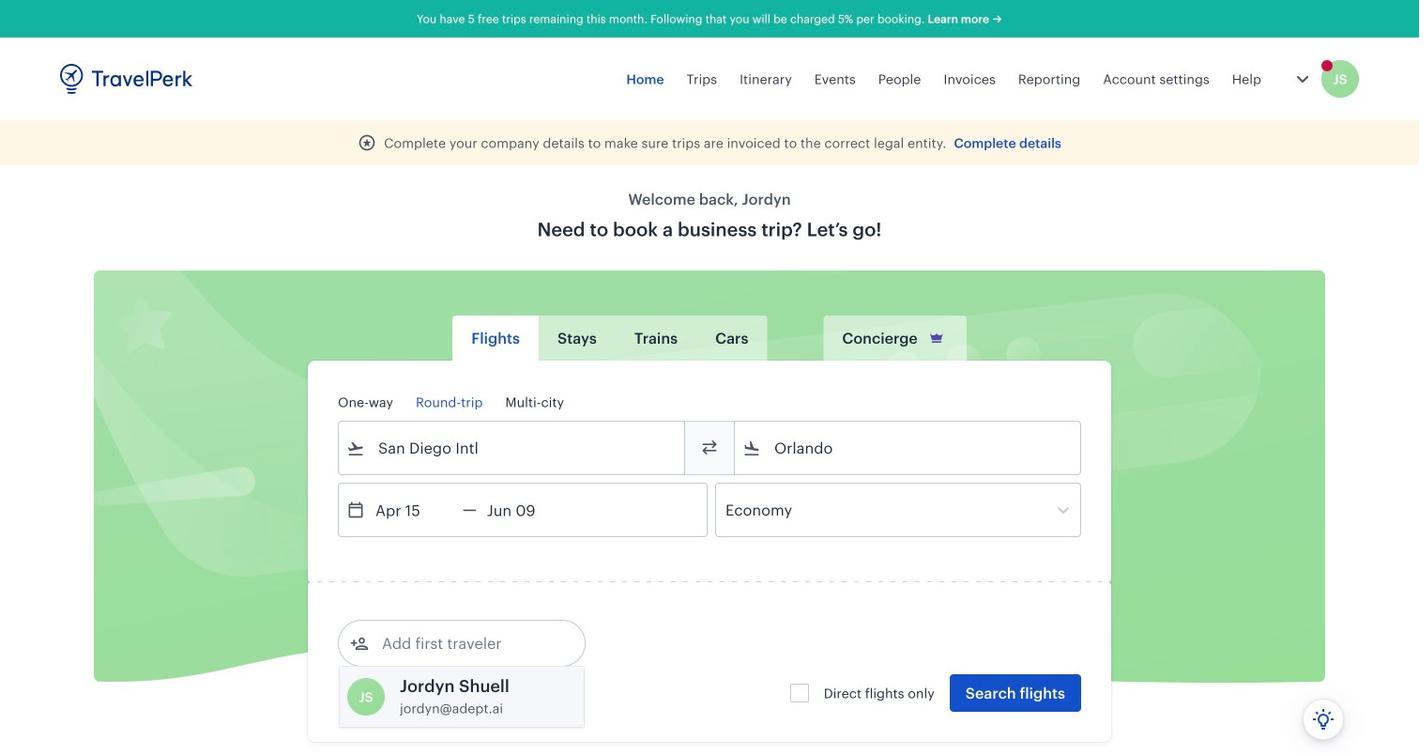 Task type: locate. For each thing, give the bounding box(es) containing it.
Return text field
[[477, 484, 575, 536]]



Task type: vqa. For each thing, say whether or not it's contained in the screenshot.
to search box
yes



Task type: describe. For each thing, give the bounding box(es) containing it.
To search field
[[762, 433, 1057, 463]]

Add first traveler search field
[[369, 628, 564, 658]]

Depart text field
[[365, 484, 463, 536]]

From search field
[[365, 433, 660, 463]]



